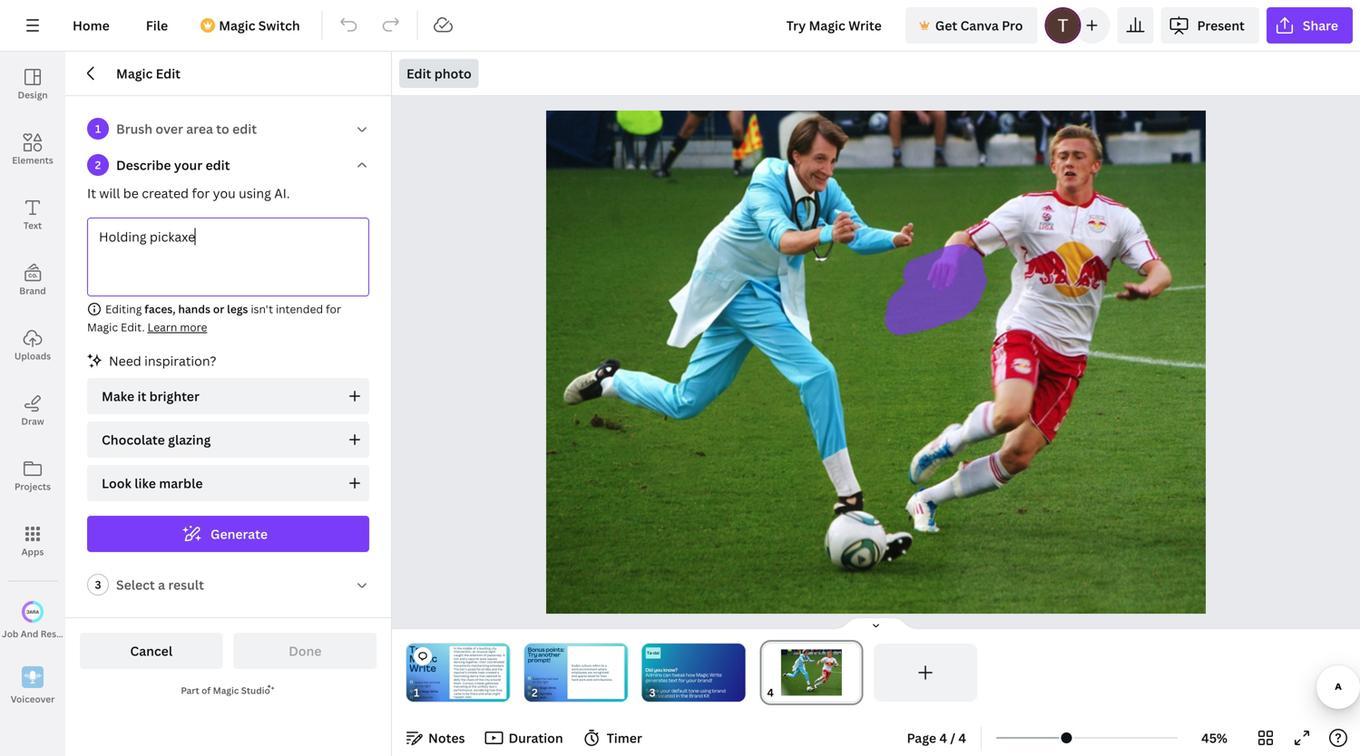 Task type: locate. For each thing, give the bounding box(es) containing it.
describe your edit
[[116, 157, 230, 174]]

0 horizontal spatial their
[[480, 661, 486, 665]]

3
[[95, 578, 101, 593], [529, 693, 530, 696], [411, 697, 412, 700]]

bonus
[[528, 646, 545, 654]]

1 vertical spatial their
[[601, 675, 607, 679]]

1 horizontal spatial you
[[654, 667, 663, 674]]

work up hard on the left bottom
[[572, 668, 578, 672]]

uploads button
[[0, 313, 65, 378]]

text inside select the text box on the right 1 2 click magic write
[[547, 677, 552, 681]]

try
[[409, 644, 426, 657], [528, 652, 537, 659]]

box inside try magic write select the text box on the right 1 2 3 click magic write click rewrite
[[435, 681, 440, 685]]

brand
[[712, 688, 726, 695]]

0 horizontal spatial city
[[485, 678, 490, 682]]

pro
[[1002, 17, 1023, 34]]

brand left kit
[[689, 693, 703, 700]]

2 inside select the text box on the right 1 2 click magic write
[[529, 687, 530, 690]]

0 horizontal spatial 2
[[95, 157, 101, 172]]

write inside select the text box on the right 1 2 click magic write
[[549, 687, 556, 691]]

0 horizontal spatial box
[[435, 681, 440, 685]]

using down brand!
[[700, 688, 711, 695]]

get canva pro button
[[906, 7, 1038, 44]]

them.
[[454, 682, 462, 686]]

select inside select the text box on the right 1 2 click magic write
[[533, 677, 541, 681]]

3 for 3
[[95, 578, 101, 593]]

0 vertical spatial their
[[480, 661, 486, 665]]

of down bustling
[[484, 654, 487, 658]]

2 vertical spatial 2
[[411, 691, 412, 694]]

0 horizontal spatial select
[[116, 577, 155, 594]]

wondering
[[474, 689, 489, 693]]

2 up the it
[[95, 157, 101, 172]]

for up 'default'
[[679, 678, 685, 684]]

0 vertical spatial how
[[686, 673, 695, 679]]

1 horizontal spatial 1
[[411, 682, 412, 684]]

0 horizontal spatial on
[[415, 685, 418, 689]]

write inside did you know? admins can tweak how magic write generates text for your brand!
[[710, 673, 722, 679]]

da!
[[654, 651, 660, 657]]

for
[[192, 185, 210, 202], [326, 302, 341, 317], [596, 675, 600, 679], [679, 678, 685, 684]]

how right tweak
[[686, 673, 695, 679]]

0 horizontal spatial edit
[[206, 157, 230, 174]]

4 left /
[[940, 730, 948, 747]]

1 horizontal spatial 3
[[411, 697, 412, 700]]

1 horizontal spatial try
[[528, 652, 537, 659]]

text down "know?"
[[669, 678, 678, 684]]

your for default
[[660, 688, 671, 695]]

to right seemed
[[498, 675, 501, 679]]

your up "tone"
[[686, 678, 697, 684]]

look like marble button
[[87, 466, 369, 502]]

for inside did you know? admins can tweak how magic write generates text for your brand!
[[679, 678, 685, 684]]

your inside tweak your default tone using brand voice located in the brand kit
[[660, 688, 671, 695]]

0 horizontal spatial your
[[174, 157, 203, 174]]

1 horizontal spatial on
[[533, 681, 536, 685]]

2 left came
[[411, 691, 412, 694]]

projects
[[15, 481, 51, 493]]

text up rewrite on the bottom
[[429, 681, 435, 685]]

0 vertical spatial be
[[123, 185, 139, 202]]

on left them.
[[415, 685, 418, 689]]

edit right area
[[232, 120, 257, 138]]

coordinated
[[487, 661, 504, 665]]

mesmerizing
[[471, 664, 489, 668]]

3 inside 3 click sprinkle fairy dust
[[529, 693, 530, 696]]

0 vertical spatial brand
[[19, 285, 46, 297]]

edit down area
[[206, 157, 230, 174]]

attention
[[470, 654, 483, 658]]

text up sprinkle
[[547, 677, 552, 681]]

2 vertical spatial your
[[660, 688, 671, 695]]

1 vertical spatial using
[[700, 688, 711, 695]]

0 vertical spatial you
[[213, 185, 236, 202]]

timer button
[[578, 724, 650, 753]]

voice
[[646, 693, 657, 700]]

select up 3 click sprinkle fairy dust
[[533, 677, 541, 681]]

magic down editing at the left top
[[87, 320, 118, 335]]

magic left switch
[[219, 17, 255, 34]]

magic left lion
[[409, 653, 437, 666]]

on inside select the text box on the right 1 2 click magic write
[[533, 681, 536, 685]]

page 4 / 4 button
[[900, 724, 974, 753]]

page 4 / 4
[[907, 730, 967, 747]]

1 horizontal spatial created
[[486, 671, 497, 675]]

1 vertical spatial how
[[490, 689, 495, 693]]

3 inside try magic write select the text box on the right 1 2 3 click magic write click rewrite
[[411, 697, 412, 700]]

0 horizontal spatial brand
[[19, 285, 46, 297]]

an
[[473, 650, 476, 654]]

select up rewrite on the bottom
[[415, 681, 423, 685]]

you
[[213, 185, 236, 202], [654, 667, 663, 674]]

1 vertical spatial 2
[[529, 687, 530, 690]]

1 horizontal spatial edit
[[407, 65, 431, 82]]

1 vertical spatial be
[[466, 692, 470, 696]]

click left dust
[[532, 693, 539, 697]]

1 horizontal spatial their
[[601, 675, 607, 679]]

performance,
[[454, 689, 473, 693]]

1 horizontal spatial text
[[547, 677, 552, 681]]

1 horizontal spatial box
[[553, 677, 558, 681]]

how
[[686, 673, 695, 679], [490, 689, 495, 693]]

1 horizontal spatial right
[[542, 681, 548, 685]]

you inside did you know? admins can tweak how magic write generates text for your brand!
[[654, 667, 663, 674]]

home
[[73, 17, 110, 34]]

1 horizontal spatial edit
[[232, 120, 257, 138]]

using inside tweak your default tone using brand voice located in the brand kit
[[700, 688, 711, 695]]

box left defy
[[435, 681, 440, 685]]

city up passersby. on the left bottom
[[491, 647, 497, 651]]

4 right /
[[959, 730, 967, 747]]

right up sprinkle
[[542, 681, 548, 685]]

edit
[[156, 65, 181, 82], [407, 65, 431, 82]]

0 vertical spatial city
[[491, 647, 497, 651]]

their down where
[[601, 675, 607, 679]]

0 horizontal spatial try
[[409, 644, 426, 657]]

faces,
[[145, 302, 176, 317]]

generates
[[646, 678, 668, 684]]

points:
[[546, 646, 564, 654]]

2 horizontal spatial your
[[686, 678, 697, 684]]

0 vertical spatial created
[[142, 185, 189, 202]]

design
[[18, 89, 48, 101]]

1 horizontal spatial your
[[660, 688, 671, 695]]

try left 'in'
[[409, 644, 426, 657]]

1 horizontal spatial be
[[466, 692, 470, 696]]

1 vertical spatial you
[[654, 667, 663, 674]]

duo's
[[489, 685, 497, 689]]

1 vertical spatial 1
[[529, 678, 530, 681]]

their up "strides"
[[480, 661, 486, 665]]

apps
[[21, 546, 44, 559]]

2 horizontal spatial 3
[[529, 693, 530, 696]]

2 horizontal spatial 2
[[529, 687, 530, 690]]

your up it will be created for you using ai.
[[174, 157, 203, 174]]

magic up "tone"
[[696, 673, 709, 679]]

be inside in the middle of a bustling city intersection, an unusual sight caught the attention of passersby. a lion and a squirrel were square dancing together, their coordinated movements mesmerizing onlookers. the lion's powerful strides and the squirrel's nimble hops created a fascinating dance that seemed to defy the chaos of the city around them. curious crowds gathered, marveling at the unlikely duo's performance, wondering how they came to be there and what might happen next.
[[466, 692, 470, 696]]

0 horizontal spatial 4
[[940, 730, 948, 747]]

0 horizontal spatial how
[[490, 689, 495, 693]]

and right lion
[[460, 657, 465, 661]]

be left the 'there'
[[466, 692, 470, 696]]

0 vertical spatial your
[[174, 157, 203, 174]]

1 horizontal spatial how
[[686, 673, 695, 679]]

2 horizontal spatial select
[[533, 677, 541, 681]]

magic down file
[[116, 65, 153, 82]]

make
[[102, 388, 134, 405]]

1 horizontal spatial brand
[[689, 693, 703, 700]]

1 left defy
[[411, 682, 412, 684]]

select
[[116, 577, 155, 594], [533, 677, 541, 681], [415, 681, 423, 685]]

their inside bonus points: try another prompt! kudos culture refers to a work environment where employees are recognized and appreciated for their hard work and contributions.
[[601, 675, 607, 679]]

like
[[135, 475, 156, 492]]

a up the recognized
[[605, 664, 607, 668]]

be right 'will'
[[123, 185, 139, 202]]

chaos
[[466, 678, 475, 682]]

right
[[542, 681, 548, 685], [424, 685, 431, 689]]

3 left rewrite on the bottom
[[411, 697, 412, 700]]

main menu bar
[[0, 0, 1361, 52]]

1 horizontal spatial using
[[700, 688, 711, 695]]

studio
[[241, 685, 270, 698]]

magic inside select the text box on the right 1 2 click magic write
[[540, 687, 548, 691]]

0 horizontal spatial edit
[[156, 65, 181, 82]]

movements
[[454, 664, 471, 668]]

0 vertical spatial using
[[239, 185, 271, 202]]

voiceover
[[11, 694, 55, 706]]

edit inside popup button
[[407, 65, 431, 82]]

on up 3 click sprinkle fairy dust
[[533, 681, 536, 685]]

4
[[940, 730, 948, 747], [959, 730, 967, 747]]

uploads
[[14, 350, 51, 363]]

1 up 3 click sprinkle fairy dust
[[529, 678, 530, 681]]

draw button
[[0, 378, 65, 444]]

legs
[[227, 302, 248, 317]]

right up rewrite on the bottom
[[424, 685, 431, 689]]

3 left the select a result
[[95, 578, 101, 593]]

intended
[[276, 302, 323, 317]]

2 horizontal spatial text
[[669, 678, 678, 684]]

for inside "isn't intended for magic edit."
[[326, 302, 341, 317]]

the inside tweak your default tone using brand voice located in the brand kit
[[681, 693, 688, 700]]

1 left brush
[[95, 121, 101, 136]]

prompt!
[[528, 657, 551, 665]]

curious
[[463, 682, 474, 686]]

0 horizontal spatial right
[[424, 685, 431, 689]]

brand up uploads button on the left
[[19, 285, 46, 297]]

it will be created for you using ai.
[[87, 185, 290, 202]]

brand button
[[0, 248, 65, 313]]

created up around
[[486, 671, 497, 675]]

and down are
[[586, 678, 592, 682]]

text inside did you know? admins can tweak how magic write generates text for your brand!
[[669, 678, 678, 684]]

know?
[[664, 667, 678, 674]]

2
[[95, 157, 101, 172], [529, 687, 530, 690], [411, 691, 412, 694]]

city
[[491, 647, 497, 651], [485, 678, 490, 682]]

on inside try magic write select the text box on the right 1 2 3 click magic write click rewrite
[[415, 685, 418, 689]]

2 horizontal spatial 1
[[529, 678, 530, 681]]

created down the describe your edit
[[142, 185, 189, 202]]

you right did
[[654, 667, 663, 674]]

box inside select the text box on the right 1 2 click magic write
[[553, 677, 558, 681]]

seemed
[[486, 675, 497, 679]]

default
[[672, 688, 688, 695]]

to right area
[[216, 120, 229, 138]]

Design title text field
[[772, 7, 898, 44]]

home link
[[58, 7, 124, 44]]

work right hard on the left bottom
[[579, 678, 586, 682]]

box left hard on the left bottom
[[553, 677, 558, 681]]

edit down file dropdown button
[[156, 65, 181, 82]]

1 vertical spatial brand
[[689, 693, 703, 700]]

0 horizontal spatial 3
[[95, 578, 101, 593]]

magic inside "isn't intended for magic edit."
[[87, 320, 118, 335]]

1 vertical spatial created
[[486, 671, 497, 675]]

switch
[[258, 17, 300, 34]]

try left another
[[528, 652, 537, 659]]

your right tweak
[[660, 688, 671, 695]]

a
[[503, 654, 505, 658]]

culture
[[581, 664, 591, 668]]

edit photo
[[407, 65, 472, 82]]

lion's
[[460, 668, 467, 672]]

0 horizontal spatial text
[[429, 681, 435, 685]]

select for select the text box on the right 1 2 click magic write
[[533, 677, 541, 681]]

duration button
[[480, 724, 571, 753]]

1 vertical spatial your
[[686, 678, 697, 684]]

1 horizontal spatial select
[[415, 681, 423, 685]]

crowds
[[474, 682, 485, 686]]

ta-da!
[[647, 651, 660, 657]]

try inside try magic write select the text box on the right 1 2 3 click magic write click rewrite
[[409, 644, 426, 657]]

click up 3 click sprinkle fairy dust
[[533, 687, 539, 691]]

draw
[[21, 416, 44, 428]]

magic up sprinkle
[[540, 687, 548, 691]]

Page title text field
[[782, 684, 789, 703]]

chocolate glazing
[[102, 432, 211, 449]]

ai
[[78, 628, 87, 641]]

0 vertical spatial 1
[[95, 121, 101, 136]]

a right 'an'
[[477, 647, 479, 651]]

voiceover button
[[0, 654, 65, 720]]

for right are
[[596, 675, 600, 679]]

0 horizontal spatial using
[[239, 185, 271, 202]]

1 horizontal spatial 4
[[959, 730, 967, 747]]

2 up 3 click sprinkle fairy dust
[[529, 687, 530, 690]]

0 horizontal spatial 1
[[95, 121, 101, 136]]

for down the describe your edit
[[192, 185, 210, 202]]

next.
[[465, 696, 472, 700]]

editing faces, hands or legs
[[105, 302, 248, 317]]

notes button
[[399, 724, 472, 753]]

0 horizontal spatial created
[[142, 185, 189, 202]]

edit left the photo
[[407, 65, 431, 82]]

you left the ai.
[[213, 185, 236, 202]]

click inside 3 click sprinkle fairy dust
[[532, 693, 539, 697]]

for right intended
[[326, 302, 341, 317]]

gathered,
[[486, 682, 499, 686]]

page 4 image
[[760, 644, 863, 703]]

0 horizontal spatial you
[[213, 185, 236, 202]]

2 edit from the left
[[407, 65, 431, 82]]

the
[[454, 668, 459, 672]]

to right refers
[[601, 664, 604, 668]]

2 vertical spatial 1
[[411, 682, 412, 684]]

created inside in the middle of a bustling city intersection, an unusual sight caught the attention of passersby. a lion and a squirrel were square dancing together, their coordinated movements mesmerizing onlookers. the lion's powerful strides and the squirrel's nimble hops created a fascinating dance that seemed to defy the chaos of the city around them. curious crowds gathered, marveling at the unlikely duo's performance, wondering how they came to be there and what might happen next.
[[486, 671, 497, 675]]

3 left sprinkle
[[529, 693, 530, 696]]

city up unlikely
[[485, 678, 490, 682]]

click
[[533, 687, 539, 691], [415, 690, 421, 694], [532, 693, 539, 697], [415, 696, 422, 700]]

or
[[213, 302, 224, 317]]

appreciated
[[578, 675, 595, 679]]

1 vertical spatial city
[[485, 678, 490, 682]]

select left result
[[116, 577, 155, 594]]

magic inside button
[[219, 17, 255, 34]]

click left came
[[415, 690, 421, 694]]

how left they
[[490, 689, 495, 693]]

using left the ai.
[[239, 185, 271, 202]]

1 horizontal spatial 2
[[411, 691, 412, 694]]

onlookers.
[[490, 664, 505, 668]]

1 4 from the left
[[940, 730, 948, 747]]

admins
[[646, 673, 662, 679]]



Task type: describe. For each thing, give the bounding box(es) containing it.
look like marble
[[102, 475, 203, 492]]

your inside did you know? admins can tweak how magic write generates text for your brand!
[[686, 678, 697, 684]]

area
[[186, 120, 213, 138]]

brighter
[[149, 388, 200, 405]]

side panel tab list
[[0, 52, 87, 720]]

learn more
[[147, 320, 207, 335]]

tone
[[689, 688, 699, 695]]

chocolate
[[102, 432, 165, 449]]

generate
[[211, 526, 268, 543]]

click inside select the text box on the right 1 2 click magic write
[[533, 687, 539, 691]]

happen
[[454, 696, 465, 700]]

right inside try magic write select the text box on the right 1 2 3 click magic write click rewrite
[[424, 685, 431, 689]]

rewrite
[[422, 696, 433, 700]]

marveling
[[454, 685, 468, 689]]

part
[[181, 685, 199, 698]]

share button
[[1267, 7, 1353, 44]]

might
[[492, 692, 501, 696]]

45%
[[1202, 730, 1228, 747]]

where
[[598, 668, 607, 672]]

0 horizontal spatial be
[[123, 185, 139, 202]]

powerful
[[468, 668, 481, 672]]

cancel button
[[80, 634, 223, 670]]

and down coordinated
[[492, 668, 497, 672]]

elements
[[12, 154, 53, 167]]

and
[[21, 628, 38, 641]]

learn more link
[[147, 320, 207, 335]]

your for edit
[[174, 157, 203, 174]]

came
[[454, 692, 462, 696]]

brush
[[116, 120, 153, 138]]

kudos
[[572, 664, 580, 668]]

select inside try magic write select the text box on the right 1 2 3 click magic write click rewrite
[[415, 681, 423, 685]]

ai.
[[274, 185, 290, 202]]

text
[[23, 220, 42, 232]]

magic left the studio
[[213, 685, 239, 698]]

1 vertical spatial work
[[579, 678, 586, 682]]

of right part
[[202, 685, 211, 698]]

0 vertical spatial edit
[[232, 120, 257, 138]]

and down kudos
[[572, 675, 577, 679]]

job and resume ai
[[2, 628, 87, 641]]

apps button
[[0, 509, 65, 575]]

magic up rewrite on the bottom
[[422, 690, 430, 694]]

resume
[[41, 628, 76, 641]]

try inside bonus points: try another prompt! kudos culture refers to a work environment where employees are recognized and appreciated for their hard work and contributions.
[[528, 652, 537, 659]]

another
[[538, 652, 560, 659]]

that
[[480, 675, 485, 679]]

design button
[[0, 52, 65, 117]]

look
[[102, 475, 132, 492]]

edit.
[[121, 320, 145, 335]]

edit photo button
[[399, 59, 479, 88]]

get
[[936, 17, 958, 34]]

and left what
[[479, 692, 484, 696]]

tweak
[[646, 688, 659, 695]]

brand inside brand button
[[19, 285, 46, 297]]

brand inside tweak your default tone using brand voice located in the brand kit
[[689, 693, 703, 700]]

get canva pro
[[936, 17, 1023, 34]]

marble
[[159, 475, 203, 492]]

text inside try magic write select the text box on the right 1 2 3 click magic write click rewrite
[[429, 681, 435, 685]]

part of
[[181, 685, 213, 698]]

present
[[1198, 17, 1245, 34]]

a left result
[[158, 577, 165, 594]]

dust
[[540, 696, 546, 700]]

to right came
[[462, 692, 465, 696]]

magic studio
[[213, 685, 270, 698]]

a left the squirrel
[[466, 657, 468, 661]]

unusual
[[477, 650, 488, 654]]

file
[[146, 17, 168, 34]]

right inside select the text box on the right 1 2 click magic write
[[542, 681, 548, 685]]

in
[[676, 693, 680, 700]]

their inside in the middle of a bustling city intersection, an unusual sight caught the attention of passersby. a lion and a squirrel were square dancing together, their coordinated movements mesmerizing onlookers. the lion's powerful strides and the squirrel's nimble hops created a fascinating dance that seemed to defy the chaos of the city around them. curious crowds gathered, marveling at the unlikely duo's performance, wondering how they came to be there and what might happen next.
[[480, 661, 486, 665]]

fairy
[[532, 696, 539, 700]]

0 vertical spatial work
[[572, 668, 578, 672]]

glazing
[[168, 432, 211, 449]]

did you know? admins can tweak how magic write generates text for your brand!
[[646, 667, 722, 684]]

a inside bonus points: try another prompt! kudos culture refers to a work environment where employees are recognized and appreciated for their hard work and contributions.
[[605, 664, 607, 668]]

sight
[[489, 650, 495, 654]]

2 4 from the left
[[959, 730, 967, 747]]

contributions.
[[593, 678, 613, 682]]

how inside in the middle of a bustling city intersection, an unusual sight caught the attention of passersby. a lion and a squirrel were square dancing together, their coordinated movements mesmerizing onlookers. the lion's powerful strides and the squirrel's nimble hops created a fascinating dance that seemed to defy the chaos of the city around them. curious crowds gathered, marveling at the unlikely duo's performance, wondering how they came to be there and what might happen next.
[[490, 689, 495, 693]]

isn't
[[251, 302, 273, 317]]

magic edit
[[116, 65, 181, 82]]

more
[[180, 320, 207, 335]]

of right the middle
[[473, 647, 476, 651]]

1 vertical spatial edit
[[206, 157, 230, 174]]

together,
[[466, 661, 479, 665]]

can
[[663, 673, 671, 679]]

brand!
[[698, 678, 713, 684]]

2 inside try magic write select the text box on the right 1 2 3 click magic write click rewrite
[[411, 691, 412, 694]]

a down onlookers.
[[498, 671, 499, 675]]

1 inside select the text box on the right 1 2 click magic write
[[529, 678, 530, 681]]

they
[[496, 689, 503, 693]]

sprinkle
[[540, 693, 552, 697]]

1 inside try magic write select the text box on the right 1 2 3 click magic write click rewrite
[[411, 682, 412, 684]]

bustling
[[479, 647, 491, 651]]

photo
[[434, 65, 472, 82]]

present button
[[1161, 7, 1260, 44]]

3 click sprinkle fairy dust
[[529, 693, 552, 700]]

it
[[87, 185, 96, 202]]

select the text box on the right 1 2 click magic write
[[529, 677, 558, 691]]

1 edit from the left
[[156, 65, 181, 82]]

duration
[[509, 730, 563, 747]]

click left rewrite on the bottom
[[415, 696, 422, 700]]

/
[[951, 730, 956, 747]]

will
[[99, 185, 120, 202]]

isn't intended for magic edit.
[[87, 302, 341, 335]]

It will be created for you using AI. text field
[[88, 219, 369, 296]]

of right chaos
[[475, 678, 478, 682]]

select for select a result
[[116, 577, 155, 594]]

0 vertical spatial 2
[[95, 157, 101, 172]]

hide pages image
[[833, 617, 920, 632]]

how inside did you know? admins can tweak how magic write generates text for your brand!
[[686, 673, 695, 679]]

caught
[[454, 654, 464, 658]]

need
[[109, 353, 141, 370]]

3 for 3 click sprinkle fairy dust
[[529, 693, 530, 696]]

canva
[[961, 17, 999, 34]]

for inside bonus points: try another prompt! kudos culture refers to a work environment where employees are recognized and appreciated for their hard work and contributions.
[[596, 675, 600, 679]]

make it brighter
[[102, 388, 200, 405]]

make it brighter button
[[87, 378, 369, 415]]

to inside bonus points: try another prompt! kudos culture refers to a work environment where employees are recognized and appreciated for their hard work and contributions.
[[601, 664, 604, 668]]

1 horizontal spatial city
[[491, 647, 497, 651]]

select a result
[[116, 577, 204, 594]]

square
[[488, 657, 497, 661]]

file button
[[131, 7, 183, 44]]

magic inside did you know? admins can tweak how magic write generates text for your brand!
[[696, 673, 709, 679]]

dancing
[[454, 661, 465, 665]]

ta-
[[647, 651, 654, 657]]



Task type: vqa. For each thing, say whether or not it's contained in the screenshot.
"On" inside the Try Magic Write Select the text box on the right 1 2 3 Click Magic Write Click Rewrite
yes



